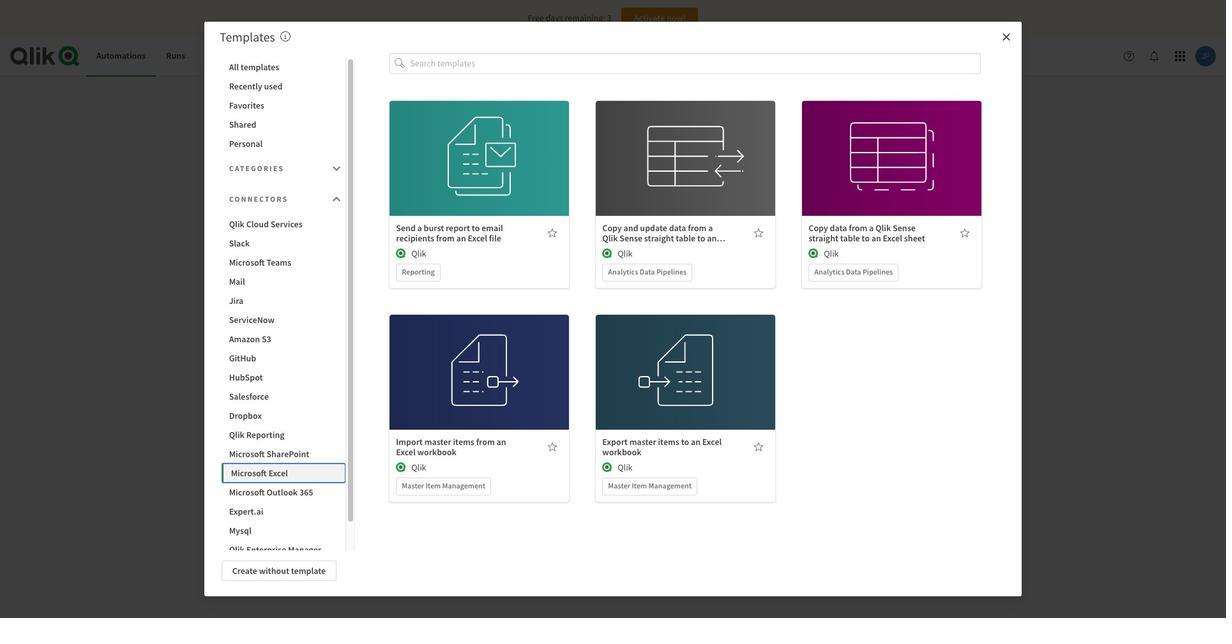 Task type: locate. For each thing, give the bounding box(es) containing it.
add to favorites image for copy and update data from a qlik sense straight table to an excel sheet
[[754, 228, 764, 238]]

analytics data pipelines for sense
[[609, 267, 687, 276]]

use template button
[[440, 134, 520, 154], [646, 134, 726, 154], [853, 134, 932, 154], [440, 348, 520, 368], [646, 348, 726, 368]]

2 a from the left
[[709, 222, 713, 234]]

1 horizontal spatial workbook
[[603, 446, 642, 458]]

0 vertical spatial qlik image
[[809, 248, 819, 259]]

import
[[396, 436, 423, 448]]

1 data from the left
[[640, 267, 655, 276]]

used
[[264, 81, 283, 92]]

1 data from the left
[[669, 222, 687, 234]]

burst
[[424, 222, 444, 234]]

1 horizontal spatial data
[[830, 222, 848, 234]]

copy for straight
[[809, 222, 829, 234]]

2 pipelines from the left
[[863, 267, 893, 276]]

an
[[457, 232, 466, 244], [707, 232, 717, 244], [872, 232, 882, 244], [497, 436, 506, 448], [691, 436, 701, 448]]

0 horizontal spatial table
[[676, 232, 696, 244]]

data down copy data from a qlik sense straight table to an excel sheet
[[846, 267, 862, 276]]

2 master item management from the left
[[609, 481, 692, 491]]

details for excel
[[467, 167, 493, 178]]

analytics data pipelines down copy data from a qlik sense straight table to an excel sheet
[[815, 267, 893, 276]]

items right export at the bottom of page
[[658, 436, 680, 448]]

add to favorites image
[[548, 228, 558, 238], [961, 228, 971, 238], [548, 442, 558, 452]]

1 horizontal spatial straight
[[809, 232, 839, 244]]

1 horizontal spatial qlik image
[[809, 248, 819, 259]]

0 horizontal spatial sense
[[620, 232, 643, 244]]

qlik image down the "import"
[[396, 462, 407, 473]]

template for to
[[677, 352, 712, 364]]

an inside copy data from a qlik sense straight table to an excel sheet
[[872, 232, 882, 244]]

data
[[669, 222, 687, 234], [830, 222, 848, 234]]

qlik image for send a burst report to email recipients from an excel file
[[396, 248, 407, 259]]

master item management
[[402, 481, 486, 491], [609, 481, 692, 491]]

add to favorites image for send a burst report to email recipients from an excel file
[[548, 228, 558, 238]]

outlook
[[267, 487, 298, 498]]

1 vertical spatial qlik image
[[396, 462, 407, 473]]

excel inside button
[[269, 468, 288, 479]]

1 horizontal spatial master
[[609, 481, 631, 491]]

sense
[[893, 222, 916, 234], [620, 232, 643, 244]]

2 analytics data pipelines from the left
[[815, 267, 893, 276]]

1 vertical spatial add to favorites image
[[754, 442, 764, 452]]

1 horizontal spatial sense
[[893, 222, 916, 234]]

all
[[229, 61, 239, 73]]

0 horizontal spatial items
[[453, 436, 475, 448]]

0 vertical spatial add to favorites image
[[754, 228, 764, 238]]

master for export master items to an excel workbook
[[609, 481, 631, 491]]

personal button
[[222, 134, 346, 153]]

1 vertical spatial reporting
[[246, 429, 285, 441]]

2 workbook from the left
[[603, 446, 642, 458]]

details button for table
[[646, 162, 726, 183]]

0 horizontal spatial reporting
[[246, 429, 285, 441]]

copy
[[603, 222, 622, 234], [809, 222, 829, 234]]

1 management from the left
[[443, 481, 486, 491]]

master down export at the bottom of page
[[609, 481, 631, 491]]

master item management down export master items to an excel workbook
[[609, 481, 692, 491]]

workbook inside export master items to an excel workbook
[[603, 446, 642, 458]]

a
[[418, 222, 422, 234], [709, 222, 713, 234], [870, 222, 874, 234]]

qlik image
[[396, 248, 407, 259], [603, 248, 613, 259], [603, 462, 613, 473]]

0 vertical spatial create
[[584, 390, 609, 401]]

reporting up microsoft sharepoint on the bottom of the page
[[246, 429, 285, 441]]

0 horizontal spatial master
[[402, 481, 424, 491]]

yet
[[680, 362, 694, 375]]

amazon s3
[[229, 334, 271, 345]]

2 analytics from the left
[[815, 267, 845, 276]]

2 data from the left
[[830, 222, 848, 234]]

0 horizontal spatial master item management
[[402, 481, 486, 491]]

mail
[[229, 276, 245, 288]]

qlik inside button
[[229, 429, 245, 441]]

excel
[[468, 232, 488, 244], [883, 232, 903, 244], [603, 243, 622, 254], [703, 436, 722, 448], [396, 446, 416, 458], [269, 468, 288, 479]]

template
[[470, 138, 505, 150], [677, 138, 712, 150], [883, 138, 918, 150], [470, 352, 505, 364], [677, 352, 712, 364], [291, 566, 326, 577]]

master
[[425, 436, 452, 448], [630, 436, 657, 448]]

master right export at the bottom of page
[[630, 436, 657, 448]]

create down have
[[584, 390, 609, 401]]

enterprise
[[246, 544, 286, 556]]

1 workbook from the left
[[418, 446, 457, 458]]

activate now!
[[634, 12, 686, 24]]

1 a from the left
[[418, 222, 422, 234]]

pipelines down copy and update data from a qlik sense straight table to an excel sheet
[[657, 267, 687, 276]]

microsoft teams
[[229, 257, 291, 268]]

shared button
[[222, 115, 346, 134]]

1 analytics from the left
[[609, 267, 639, 276]]

master down the "import"
[[402, 481, 424, 491]]

you do not have any automations yet
[[533, 362, 694, 375]]

connectors
[[229, 194, 288, 204]]

copy inside copy and update data from a qlik sense straight table to an excel sheet
[[603, 222, 622, 234]]

microsoft inside button
[[229, 257, 265, 268]]

workbook inside import master items from an excel workbook
[[418, 446, 457, 458]]

an inside send a burst report to email recipients from an excel file
[[457, 232, 466, 244]]

0 horizontal spatial copy
[[603, 222, 622, 234]]

dropbox button
[[222, 406, 346, 426]]

1 horizontal spatial analytics
[[815, 267, 845, 276]]

1 item from the left
[[426, 481, 441, 491]]

microsoft for microsoft excel
[[231, 468, 267, 479]]

copy inside copy data from a qlik sense straight table to an excel sheet
[[809, 222, 829, 234]]

1 master from the left
[[402, 481, 424, 491]]

automations button
[[86, 36, 156, 77]]

items
[[453, 436, 475, 448], [658, 436, 680, 448]]

create inside create automation button
[[584, 390, 609, 401]]

2 items from the left
[[658, 436, 680, 448]]

item for export
[[632, 481, 647, 491]]

workbook
[[418, 446, 457, 458], [603, 446, 642, 458]]

2 copy from the left
[[809, 222, 829, 234]]

0 horizontal spatial master
[[425, 436, 452, 448]]

1 add to favorites image from the top
[[754, 228, 764, 238]]

use template button for an
[[853, 134, 932, 154]]

0 horizontal spatial straight
[[645, 232, 674, 244]]

close image
[[1002, 32, 1012, 42]]

management down export master items to an excel workbook
[[649, 481, 692, 491]]

3 a from the left
[[870, 222, 874, 234]]

qlik image down copy data from a qlik sense straight table to an excel sheet
[[809, 248, 819, 259]]

item
[[426, 481, 441, 491], [632, 481, 647, 491]]

to inside send a burst report to email recipients from an excel file
[[472, 222, 480, 234]]

microsoft down microsoft sharepoint on the bottom of the page
[[231, 468, 267, 479]]

straight
[[645, 232, 674, 244], [809, 232, 839, 244]]

management down import master items from an excel workbook
[[443, 481, 486, 491]]

table inside copy and update data from a qlik sense straight table to an excel sheet
[[676, 232, 696, 244]]

items inside export master items to an excel workbook
[[658, 436, 680, 448]]

0 horizontal spatial item
[[426, 481, 441, 491]]

and
[[624, 222, 639, 234]]

0 horizontal spatial a
[[418, 222, 422, 234]]

1 horizontal spatial table
[[841, 232, 860, 244]]

hubspot
[[229, 372, 263, 383]]

1 horizontal spatial create
[[584, 390, 609, 401]]

create left without
[[232, 566, 257, 577]]

activate now! link
[[622, 8, 699, 28]]

analytics down and
[[609, 267, 639, 276]]

now!
[[667, 12, 686, 24]]

qlik
[[229, 219, 245, 230], [876, 222, 892, 234], [603, 232, 618, 244], [412, 248, 427, 259], [618, 248, 633, 259], [824, 248, 839, 259], [229, 429, 245, 441], [412, 462, 427, 473], [618, 462, 633, 473], [229, 544, 245, 556]]

microsoft down the slack
[[229, 257, 265, 268]]

to
[[472, 222, 480, 234], [698, 232, 706, 244], [862, 232, 870, 244], [682, 436, 690, 448]]

data for sense
[[640, 267, 655, 276]]

1 horizontal spatial data
[[846, 267, 862, 276]]

2 master from the left
[[609, 481, 631, 491]]

1 table from the left
[[676, 232, 696, 244]]

0 horizontal spatial data
[[669, 222, 687, 234]]

sense inside copy and update data from a qlik sense straight table to an excel sheet
[[620, 232, 643, 244]]

1 horizontal spatial pipelines
[[863, 267, 893, 276]]

0 horizontal spatial create
[[232, 566, 257, 577]]

microsoft outlook 365
[[229, 487, 313, 498]]

add to favorites image for import master items from an excel workbook
[[548, 442, 558, 452]]

mysql button
[[222, 521, 346, 541]]

master right the "import"
[[425, 436, 452, 448]]

from inside copy data from a qlik sense straight table to an excel sheet
[[849, 222, 868, 234]]

1 horizontal spatial items
[[658, 436, 680, 448]]

0 vertical spatial reporting
[[402, 267, 435, 276]]

sharepoint
[[267, 449, 309, 460]]

1 analytics data pipelines from the left
[[609, 267, 687, 276]]

2 data from the left
[[846, 267, 862, 276]]

items right the "import"
[[453, 436, 475, 448]]

template for a
[[883, 138, 918, 150]]

0 horizontal spatial analytics data pipelines
[[609, 267, 687, 276]]

2 master from the left
[[630, 436, 657, 448]]

microsoft down qlik reporting
[[229, 449, 265, 460]]

1 master from the left
[[425, 436, 452, 448]]

0 horizontal spatial data
[[640, 267, 655, 276]]

favorites button
[[222, 96, 346, 115]]

2 item from the left
[[632, 481, 647, 491]]

microsoft up expert.ai
[[229, 487, 265, 498]]

use template for an
[[867, 138, 918, 150]]

1 master item management from the left
[[402, 481, 486, 491]]

item down import master items from an excel workbook
[[426, 481, 441, 491]]

connections
[[254, 50, 302, 62]]

salesforce
[[229, 391, 269, 403]]

create inside create without template 'button'
[[232, 566, 257, 577]]

0 horizontal spatial workbook
[[418, 446, 457, 458]]

0 horizontal spatial pipelines
[[657, 267, 687, 276]]

metrics
[[206, 50, 234, 62]]

data
[[640, 267, 655, 276], [846, 267, 862, 276]]

tab list
[[86, 36, 313, 77]]

recently
[[229, 81, 262, 92]]

qlik image for import master items from an excel workbook
[[396, 462, 407, 473]]

microsoft for microsoft teams
[[229, 257, 265, 268]]

qlik inside copy and update data from a qlik sense straight table to an excel sheet
[[603, 232, 618, 244]]

1 pipelines from the left
[[657, 267, 687, 276]]

free
[[528, 12, 544, 24]]

reporting inside button
[[246, 429, 285, 441]]

1 items from the left
[[453, 436, 475, 448]]

1 copy from the left
[[603, 222, 622, 234]]

1 horizontal spatial management
[[649, 481, 692, 491]]

reporting down recipients on the left top
[[402, 267, 435, 276]]

microsoft for microsoft sharepoint
[[229, 449, 265, 460]]

master inside export master items to an excel workbook
[[630, 436, 657, 448]]

details button for excel
[[440, 162, 520, 183]]

details
[[467, 167, 493, 178], [673, 167, 699, 178], [879, 167, 906, 178], [467, 381, 493, 392], [673, 381, 699, 392]]

send
[[396, 222, 416, 234]]

analytics data pipelines down copy and update data from a qlik sense straight table to an excel sheet
[[609, 267, 687, 276]]

items inside import master items from an excel workbook
[[453, 436, 475, 448]]

workbook for import
[[418, 446, 457, 458]]

personal
[[229, 138, 263, 150]]

2 add to favorites image from the top
[[754, 442, 764, 452]]

create for create without template
[[232, 566, 257, 577]]

0 horizontal spatial sheet
[[624, 243, 645, 254]]

2 straight from the left
[[809, 232, 839, 244]]

an inside copy and update data from a qlik sense straight table to an excel sheet
[[707, 232, 717, 244]]

1 horizontal spatial master
[[630, 436, 657, 448]]

1 horizontal spatial copy
[[809, 222, 829, 234]]

1 vertical spatial create
[[232, 566, 257, 577]]

qlik image
[[809, 248, 819, 259], [396, 462, 407, 473]]

recipients
[[396, 232, 435, 244]]

services
[[271, 219, 303, 230]]

excel inside copy data from a qlik sense straight table to an excel sheet
[[883, 232, 903, 244]]

1 straight from the left
[[645, 232, 674, 244]]

item down export master items to an excel workbook
[[632, 481, 647, 491]]

a inside copy and update data from a qlik sense straight table to an excel sheet
[[709, 222, 713, 234]]

management for to
[[649, 481, 692, 491]]

without
[[259, 566, 289, 577]]

analytics down copy data from a qlik sense straight table to an excel sheet
[[815, 267, 845, 276]]

qlik image for copy and update data from a qlik sense straight table to an excel sheet
[[603, 248, 613, 259]]

jira
[[229, 295, 244, 307]]

2 horizontal spatial a
[[870, 222, 874, 234]]

straight inside copy data from a qlik sense straight table to an excel sheet
[[809, 232, 839, 244]]

pipelines down copy data from a qlik sense straight table to an excel sheet
[[863, 267, 893, 276]]

master item management down import master items from an excel workbook
[[402, 481, 486, 491]]

sense inside copy data from a qlik sense straight table to an excel sheet
[[893, 222, 916, 234]]

analytics for straight
[[815, 267, 845, 276]]

0 horizontal spatial qlik image
[[396, 462, 407, 473]]

1 horizontal spatial sheet
[[905, 232, 926, 244]]

details for table
[[673, 167, 699, 178]]

from
[[688, 222, 707, 234], [849, 222, 868, 234], [436, 232, 455, 244], [476, 436, 495, 448]]

2 table from the left
[[841, 232, 860, 244]]

details button for an
[[853, 162, 932, 183]]

add to favorites image
[[754, 228, 764, 238], [754, 442, 764, 452]]

favorites
[[229, 100, 264, 111]]

2 management from the left
[[649, 481, 692, 491]]

a inside copy data from a qlik sense straight table to an excel sheet
[[870, 222, 874, 234]]

add to favorites image for export master items to an excel workbook
[[754, 442, 764, 452]]

0 horizontal spatial analytics
[[609, 267, 639, 276]]

0 horizontal spatial management
[[443, 481, 486, 491]]

data down copy and update data from a qlik sense straight table to an excel sheet
[[640, 267, 655, 276]]

management for from
[[443, 481, 486, 491]]

copy and update data from a qlik sense straight table to an excel sheet
[[603, 222, 717, 254]]

table inside copy data from a qlik sense straight table to an excel sheet
[[841, 232, 860, 244]]

1 horizontal spatial analytics data pipelines
[[815, 267, 893, 276]]

1 horizontal spatial master item management
[[609, 481, 692, 491]]

1 horizontal spatial item
[[632, 481, 647, 491]]

master item management for import
[[402, 481, 486, 491]]

1 horizontal spatial a
[[709, 222, 713, 234]]

a inside send a burst report to email recipients from an excel file
[[418, 222, 422, 234]]

sheet
[[905, 232, 926, 244], [624, 243, 645, 254]]

master inside import master items from an excel workbook
[[425, 436, 452, 448]]



Task type: vqa. For each thing, say whether or not it's contained in the screenshot.
sheet in the Copy data from a Qlik Sense straight table to an Excel sheet
yes



Task type: describe. For each thing, give the bounding box(es) containing it.
categories button
[[222, 156, 346, 181]]

s3
[[262, 334, 271, 345]]

teams
[[267, 257, 291, 268]]

free days remaining: 3
[[528, 12, 612, 24]]

sheet inside copy data from a qlik sense straight table to an excel sheet
[[905, 232, 926, 244]]

details for an
[[879, 167, 906, 178]]

create for create automation
[[584, 390, 609, 401]]

from inside copy and update data from a qlik sense straight table to an excel sheet
[[688, 222, 707, 234]]

any
[[604, 362, 620, 375]]

pipelines for table
[[657, 267, 687, 276]]

excel inside send a burst report to email recipients from an excel file
[[468, 232, 488, 244]]

create without template
[[232, 566, 326, 577]]

qlik reporting button
[[222, 426, 346, 445]]

not
[[564, 362, 579, 375]]

data for table
[[846, 267, 862, 276]]

templates are pre-built automations that help you automate common business workflows. get started by selecting one of the pre-built templates or choose the blank canvas to build an automation from scratch. image
[[280, 31, 291, 42]]

manager
[[288, 544, 321, 556]]

github button
[[222, 349, 346, 368]]

microsoft for microsoft outlook 365
[[229, 487, 265, 498]]

mail button
[[222, 272, 346, 291]]

slack button
[[222, 234, 346, 253]]

from inside send a burst report to email recipients from an excel file
[[436, 232, 455, 244]]

an inside import master items from an excel workbook
[[497, 436, 506, 448]]

data inside copy and update data from a qlik sense straight table to an excel sheet
[[669, 222, 687, 234]]

qlik cloud services button
[[222, 215, 346, 234]]

microsoft teams button
[[222, 253, 346, 272]]

servicenow button
[[222, 311, 346, 330]]

templates are pre-built automations that help you automate common business workflows. get started by selecting one of the pre-built templates or choose the blank canvas to build an automation from scratch. tooltip
[[280, 29, 291, 45]]

tab list containing automations
[[86, 36, 313, 77]]

use template for excel
[[454, 138, 505, 150]]

sheet inside copy and update data from a qlik sense straight table to an excel sheet
[[624, 243, 645, 254]]

excel inside copy and update data from a qlik sense straight table to an excel sheet
[[603, 243, 622, 254]]

use for to
[[867, 138, 881, 150]]

add to favorites image for copy data from a qlik sense straight table to an excel sheet
[[961, 228, 971, 238]]

runs
[[166, 50, 185, 62]]

3
[[607, 12, 612, 24]]

create without template button
[[222, 561, 337, 581]]

use template button for table
[[646, 134, 726, 154]]

analytics for qlik
[[609, 267, 639, 276]]

master for import
[[425, 436, 452, 448]]

categories
[[229, 164, 284, 173]]

an inside export master items to an excel workbook
[[691, 436, 701, 448]]

create automation
[[584, 390, 656, 401]]

items for from
[[453, 436, 475, 448]]

amazon
[[229, 334, 260, 345]]

use template button for excel
[[440, 134, 520, 154]]

templates
[[220, 29, 275, 45]]

import master items from an excel workbook
[[396, 436, 506, 458]]

to inside copy data from a qlik sense straight table to an excel sheet
[[862, 232, 870, 244]]

recently used button
[[222, 77, 346, 96]]

microsoft outlook 365 button
[[222, 483, 346, 502]]

qlik inside copy data from a qlik sense straight table to an excel sheet
[[876, 222, 892, 234]]

have
[[581, 362, 602, 375]]

hubspot button
[[222, 368, 346, 387]]

email
[[482, 222, 503, 234]]

to inside copy and update data from a qlik sense straight table to an excel sheet
[[698, 232, 706, 244]]

microsoft sharepoint button
[[222, 445, 346, 464]]

1 horizontal spatial reporting
[[402, 267, 435, 276]]

qlik enterprise manager
[[229, 544, 321, 556]]

jira button
[[222, 291, 346, 311]]

template for data
[[677, 138, 712, 150]]

use for straight
[[661, 138, 675, 150]]

analytics data pipelines for table
[[815, 267, 893, 276]]

qlik cloud services
[[229, 219, 303, 230]]

you
[[533, 362, 549, 375]]

metrics button
[[196, 36, 244, 77]]

straight inside copy and update data from a qlik sense straight table to an excel sheet
[[645, 232, 674, 244]]

copy for qlik
[[603, 222, 622, 234]]

template for from
[[470, 352, 505, 364]]

from inside import master items from an excel workbook
[[476, 436, 495, 448]]

all templates button
[[222, 58, 346, 77]]

github
[[229, 353, 256, 364]]

qlik image for copy data from a qlik sense straight table to an excel sheet
[[809, 248, 819, 259]]

master item management for export
[[609, 481, 692, 491]]

excel inside import master items from an excel workbook
[[396, 446, 416, 458]]

shared
[[229, 119, 256, 130]]

use template for table
[[661, 138, 712, 150]]

remaining:
[[565, 12, 606, 24]]

recently used
[[229, 81, 283, 92]]

master for export
[[630, 436, 657, 448]]

mysql
[[229, 525, 252, 537]]

cloud
[[246, 219, 269, 230]]

days
[[546, 12, 563, 24]]

item for import
[[426, 481, 441, 491]]

update
[[640, 222, 668, 234]]

connections button
[[244, 36, 313, 77]]

runs button
[[156, 36, 196, 77]]

salesforce button
[[222, 387, 346, 406]]

export master items to an excel workbook
[[603, 436, 722, 458]]

send a burst report to email recipients from an excel file
[[396, 222, 503, 244]]

microsoft sharepoint
[[229, 449, 309, 460]]

master for import master items from an excel workbook
[[402, 481, 424, 491]]

microsoft excel button
[[222, 464, 346, 483]]

copy data from a qlik sense straight table to an excel sheet
[[809, 222, 926, 244]]

connectors button
[[222, 187, 346, 212]]

qlik enterprise manager button
[[222, 541, 346, 560]]

data inside copy data from a qlik sense straight table to an excel sheet
[[830, 222, 848, 234]]

expert.ai
[[229, 506, 264, 518]]

use for an
[[454, 138, 469, 150]]

microsoft excel
[[231, 468, 288, 479]]

dropbox
[[229, 410, 262, 422]]

365
[[300, 487, 313, 498]]

export
[[603, 436, 628, 448]]

report
[[446, 222, 470, 234]]

automation
[[611, 390, 656, 401]]

create automation button
[[561, 385, 666, 406]]

automations
[[96, 50, 146, 62]]

items for to
[[658, 436, 680, 448]]

workbook for export
[[603, 446, 642, 458]]

expert.ai button
[[222, 502, 346, 521]]

qlik reporting
[[229, 429, 285, 441]]

automations
[[622, 362, 678, 375]]

slack
[[229, 238, 250, 249]]

pipelines for an
[[863, 267, 893, 276]]

to inside export master items to an excel workbook
[[682, 436, 690, 448]]

template inside 'button'
[[291, 566, 326, 577]]

Search templates text field
[[410, 53, 982, 74]]

template for report
[[470, 138, 505, 150]]

amazon s3 button
[[222, 330, 346, 349]]

file
[[489, 232, 501, 244]]

qlik image for export master items to an excel workbook
[[603, 462, 613, 473]]

excel inside export master items to an excel workbook
[[703, 436, 722, 448]]



